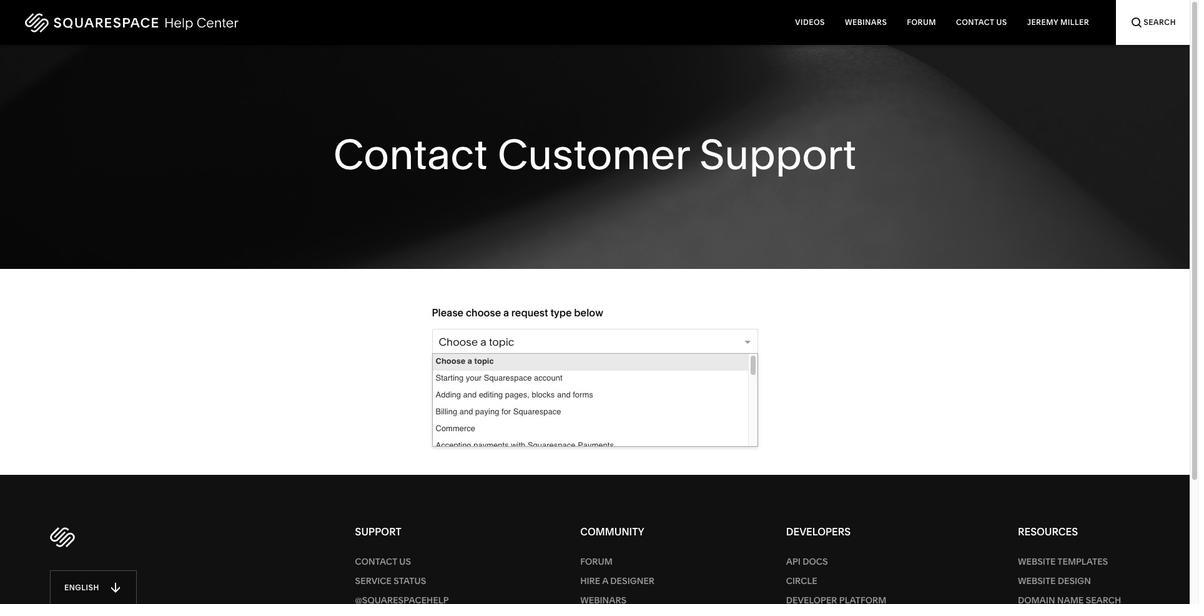 Task type: describe. For each thing, give the bounding box(es) containing it.
circle link
[[786, 572, 886, 591]]

resources
[[1018, 526, 1078, 538]]

api docs link
[[786, 553, 886, 572]]

forum
[[580, 556, 613, 568]]

videos
[[795, 17, 825, 27]]

contact us
[[355, 556, 411, 568]]

website design
[[1018, 576, 1091, 587]]

website for website design
[[1018, 576, 1056, 587]]

adding
[[436, 390, 461, 400]]

designer
[[610, 576, 655, 587]]

service status
[[355, 576, 426, 587]]

website for website templates
[[1018, 556, 1056, 568]]

service
[[355, 576, 392, 587]]

please choose a request type below
[[432, 307, 603, 319]]

videos link
[[785, 0, 835, 45]]

support
[[699, 129, 857, 180]]

forum link
[[580, 553, 655, 572]]

adding and editing pages, blocks and forms
[[436, 390, 593, 400]]

adding and editing pages, blocks and forms option
[[433, 388, 748, 405]]

contact us link
[[946, 0, 1017, 45]]

hire a designer
[[580, 576, 655, 587]]

forms
[[573, 390, 593, 400]]

choose
[[466, 307, 501, 319]]

pages,
[[505, 390, 530, 400]]

english
[[64, 583, 99, 592]]

editing
[[479, 390, 503, 400]]

us
[[997, 17, 1007, 27]]

commerce option
[[433, 422, 748, 438]]

type
[[551, 307, 572, 319]]

english link
[[50, 571, 355, 605]]

and for billing and paying for squarespace
[[460, 407, 473, 417]]

billing
[[436, 407, 457, 417]]

webinars
[[845, 17, 887, 27]]

search
[[1144, 17, 1176, 27]]

choose for choose a topic link
[[439, 335, 478, 349]]

choose for choose a topic option
[[436, 357, 465, 366]]

circle
[[786, 576, 817, 587]]

website templates
[[1018, 556, 1108, 568]]

commerce
[[436, 424, 475, 433]]

design
[[1058, 576, 1091, 587]]

contact us
[[956, 17, 1007, 27]]

with
[[511, 441, 525, 450]]

billing and paying for squarespace option
[[433, 405, 748, 422]]

jeremy miller link
[[1017, 0, 1099, 45]]

request
[[511, 307, 548, 319]]

payments
[[578, 441, 614, 450]]

1 vertical spatial squarespace
[[513, 407, 561, 417]]

hire
[[580, 576, 600, 587]]



Task type: locate. For each thing, give the bounding box(es) containing it.
a inside option
[[468, 357, 472, 366]]

squarespace inside option
[[528, 441, 576, 450]]

templates
[[1058, 556, 1108, 568]]

choose a topic for choose a topic option
[[436, 357, 494, 366]]

starting
[[436, 374, 464, 383]]

payments
[[474, 441, 509, 450]]

and right billing
[[460, 407, 473, 417]]

choose inside the contact customer support main content
[[439, 335, 478, 349]]

hire a designer link
[[580, 572, 655, 591]]

topic up your
[[474, 357, 494, 366]]

a up your
[[468, 357, 472, 366]]

a down choose
[[480, 335, 486, 349]]

contact customer support
[[333, 129, 857, 180]]

0 vertical spatial topic
[[489, 335, 514, 349]]

website
[[1018, 556, 1056, 568], [1018, 576, 1056, 587]]

for
[[502, 407, 511, 417]]

1 vertical spatial topic
[[474, 357, 494, 366]]

squarespace right with
[[528, 441, 576, 450]]

contact inside contact us link
[[355, 556, 397, 568]]

contact
[[956, 17, 994, 27]]

us
[[399, 556, 411, 568]]

accepting payments with squarespace payments
[[436, 441, 614, 450]]

1 website from the top
[[1018, 556, 1056, 568]]

choose a topic
[[439, 335, 514, 349], [436, 357, 494, 366]]

customer
[[498, 129, 690, 180]]

blocks
[[532, 390, 555, 400]]

docs
[[803, 556, 828, 568]]

1 vertical spatial website
[[1018, 576, 1056, 587]]

choose a topic up your
[[436, 357, 494, 366]]

please
[[432, 307, 464, 319]]

billing and paying for squarespace
[[436, 407, 561, 417]]

choose down please
[[439, 335, 478, 349]]

api
[[786, 556, 801, 568]]

choose
[[439, 335, 478, 349], [436, 357, 465, 366]]

accepting
[[436, 441, 471, 450]]

list box
[[433, 354, 748, 605]]

paying
[[475, 407, 499, 417]]

website up website design
[[1018, 556, 1056, 568]]

accepting payments with squarespace payments option
[[433, 438, 748, 455]]

topic inside option
[[474, 357, 494, 366]]

contact for contact us
[[355, 556, 397, 568]]

1 vertical spatial choose a topic
[[436, 357, 494, 366]]

topic for choose a topic option
[[474, 357, 494, 366]]

contact
[[333, 129, 488, 180], [355, 556, 397, 568]]

choose a topic inside the contact customer support main content
[[439, 335, 514, 349]]

account
[[534, 374, 562, 383]]

choose a topic option
[[433, 354, 748, 371]]

community
[[580, 526, 644, 538]]

squarespace
[[484, 374, 532, 383], [513, 407, 561, 417], [528, 441, 576, 450]]

and for adding and editing pages, blocks and forms
[[463, 390, 477, 400]]

forum
[[907, 17, 936, 27]]

miller
[[1061, 17, 1089, 27]]

a
[[503, 307, 509, 319], [480, 335, 486, 349], [468, 357, 472, 366], [602, 576, 608, 587]]

starting your squarespace account option
[[433, 371, 748, 388]]

and down your
[[463, 390, 477, 400]]

service status link
[[355, 572, 449, 591]]

developers
[[786, 526, 851, 538]]

topic
[[489, 335, 514, 349], [474, 357, 494, 366]]

below
[[574, 307, 603, 319]]

support
[[355, 526, 401, 538]]

english button
[[50, 571, 137, 605]]

choose a topic inside option
[[436, 357, 494, 366]]

2 vertical spatial squarespace
[[528, 441, 576, 450]]

jeremy miller
[[1027, 17, 1089, 27]]

starting your squarespace account
[[436, 374, 562, 383]]

0 vertical spatial website
[[1018, 556, 1056, 568]]

website down website templates
[[1018, 576, 1056, 587]]

squarespace down blocks
[[513, 407, 561, 417]]

contact for contact customer support
[[333, 129, 488, 180]]

forum link
[[897, 0, 946, 45]]

contact inside main content
[[333, 129, 488, 180]]

1 vertical spatial contact
[[355, 556, 397, 568]]

1 vertical spatial choose
[[436, 357, 465, 366]]

topic down please choose a request type below
[[489, 335, 514, 349]]

choose a topic down choose
[[439, 335, 514, 349]]

and
[[463, 390, 477, 400], [557, 390, 571, 400], [460, 407, 473, 417]]

0 vertical spatial squarespace
[[484, 374, 532, 383]]

0 vertical spatial choose a topic
[[439, 335, 514, 349]]

contact customer support main content
[[0, 0, 1190, 605]]

topic for choose a topic link
[[489, 335, 514, 349]]

topic inside the contact customer support main content
[[489, 335, 514, 349]]

jeremy
[[1027, 17, 1058, 27]]

choose a topic for choose a topic link
[[439, 335, 514, 349]]

a inside 'link'
[[602, 576, 608, 587]]

contact us link
[[355, 553, 449, 572]]

choose a topic link
[[432, 329, 758, 354]]

0 vertical spatial choose
[[439, 335, 478, 349]]

and left forms
[[557, 390, 571, 400]]

choose up starting
[[436, 357, 465, 366]]

list box containing choose a topic
[[433, 354, 748, 605]]

a for choose a topic option
[[468, 357, 472, 366]]

search button
[[1116, 0, 1190, 45]]

website templates link
[[1018, 553, 1140, 572]]

choose inside option
[[436, 357, 465, 366]]

0 vertical spatial contact
[[333, 129, 488, 180]]

a for choose a topic link
[[480, 335, 486, 349]]

a right hire
[[602, 576, 608, 587]]

your
[[466, 374, 482, 383]]

api docs
[[786, 556, 828, 568]]

a right choose
[[503, 307, 509, 319]]

status
[[394, 576, 426, 587]]

a for the hire a designer 'link'
[[602, 576, 608, 587]]

squarespace up adding and editing pages, blocks and forms
[[484, 374, 532, 383]]

2 website from the top
[[1018, 576, 1056, 587]]

website design link
[[1018, 572, 1140, 591]]

webinars link
[[835, 0, 897, 45]]



Task type: vqa. For each thing, say whether or not it's contained in the screenshot.


